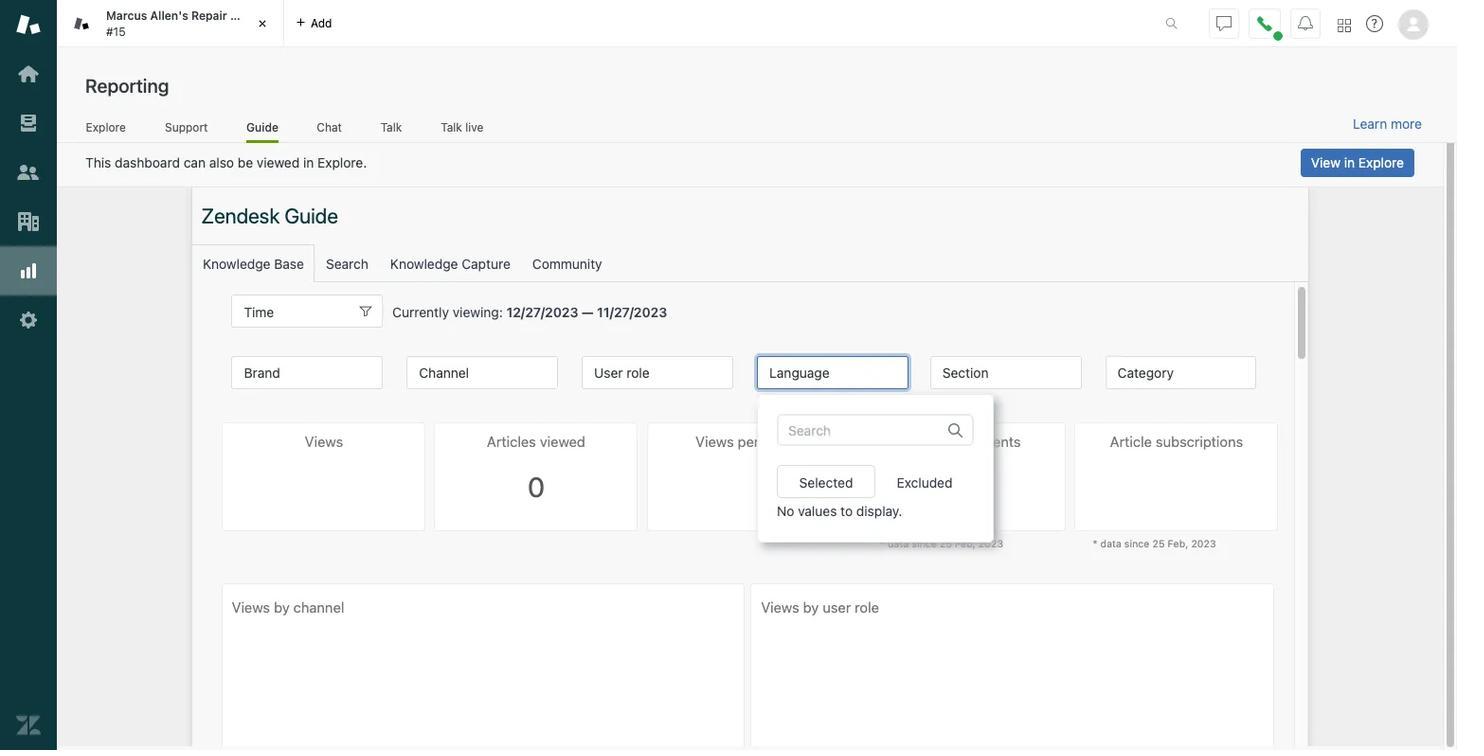Task type: vqa. For each thing, say whether or not it's contained in the screenshot.
add
yes



Task type: describe. For each thing, give the bounding box(es) containing it.
live
[[466, 120, 484, 134]]

learn
[[1353, 116, 1388, 132]]

talk live
[[441, 120, 484, 134]]

repair
[[191, 9, 227, 23]]

more
[[1391, 116, 1422, 132]]

get started image
[[16, 62, 41, 86]]

explore inside explore link
[[86, 120, 126, 134]]

chat link
[[317, 120, 342, 140]]

views image
[[16, 111, 41, 136]]

explore.
[[318, 154, 367, 171]]

explore inside view in explore button
[[1359, 154, 1404, 171]]

explore link
[[85, 120, 126, 140]]

in inside button
[[1345, 154, 1355, 171]]

1 in from the left
[[303, 154, 314, 171]]

add button
[[284, 0, 344, 46]]

guide link
[[246, 120, 279, 143]]

#15
[[106, 24, 126, 38]]

customers image
[[16, 160, 41, 185]]

talk for talk
[[381, 120, 402, 134]]

support link
[[164, 120, 209, 140]]

notifications image
[[1298, 16, 1314, 31]]

learn more link
[[1353, 116, 1422, 133]]

talk link
[[380, 120, 402, 140]]

this dashboard can also be viewed in explore.
[[85, 154, 367, 171]]

dashboard
[[115, 154, 180, 171]]

zendesk products image
[[1338, 18, 1351, 32]]

view in explore
[[1311, 154, 1404, 171]]

reporting image
[[16, 259, 41, 283]]

organizations image
[[16, 209, 41, 234]]

be
[[238, 154, 253, 171]]



Task type: locate. For each thing, give the bounding box(es) containing it.
1 horizontal spatial explore
[[1359, 154, 1404, 171]]

1 horizontal spatial talk
[[441, 120, 462, 134]]

add
[[311, 16, 332, 30]]

also
[[209, 154, 234, 171]]

button displays agent's chat status as invisible. image
[[1217, 16, 1232, 31]]

tab
[[57, 0, 284, 47]]

support
[[165, 120, 208, 134]]

allen's
[[150, 9, 188, 23]]

get help image
[[1367, 15, 1384, 32]]

explore down learn more link
[[1359, 154, 1404, 171]]

ticket
[[230, 9, 265, 23]]

this
[[85, 154, 111, 171]]

close image
[[253, 14, 272, 33]]

guide
[[246, 120, 279, 134]]

1 vertical spatial explore
[[1359, 154, 1404, 171]]

talk live link
[[440, 120, 484, 140]]

view in explore button
[[1301, 149, 1415, 177]]

zendesk image
[[16, 714, 41, 738]]

main element
[[0, 0, 57, 751]]

in right view
[[1345, 154, 1355, 171]]

learn more
[[1353, 116, 1422, 132]]

can
[[184, 154, 206, 171]]

marcus allen's repair ticket #15
[[106, 9, 265, 38]]

chat
[[317, 120, 342, 134]]

reporting
[[85, 75, 169, 97]]

0 horizontal spatial explore
[[86, 120, 126, 134]]

2 talk from the left
[[441, 120, 462, 134]]

marcus
[[106, 9, 147, 23]]

talk
[[381, 120, 402, 134], [441, 120, 462, 134]]

0 horizontal spatial in
[[303, 154, 314, 171]]

0 horizontal spatial talk
[[381, 120, 402, 134]]

talk inside talk live link
[[441, 120, 462, 134]]

1 horizontal spatial in
[[1345, 154, 1355, 171]]

viewed
[[257, 154, 300, 171]]

explore up "this"
[[86, 120, 126, 134]]

in right "viewed"
[[303, 154, 314, 171]]

admin image
[[16, 308, 41, 333]]

talk for talk live
[[441, 120, 462, 134]]

view
[[1311, 154, 1341, 171]]

0 vertical spatial explore
[[86, 120, 126, 134]]

talk left live
[[441, 120, 462, 134]]

zendesk support image
[[16, 12, 41, 37]]

tab containing marcus allen's repair ticket
[[57, 0, 284, 47]]

tabs tab list
[[57, 0, 1146, 47]]

explore
[[86, 120, 126, 134], [1359, 154, 1404, 171]]

talk right chat
[[381, 120, 402, 134]]

2 in from the left
[[1345, 154, 1355, 171]]

talk inside talk link
[[381, 120, 402, 134]]

1 talk from the left
[[381, 120, 402, 134]]

in
[[303, 154, 314, 171], [1345, 154, 1355, 171]]



